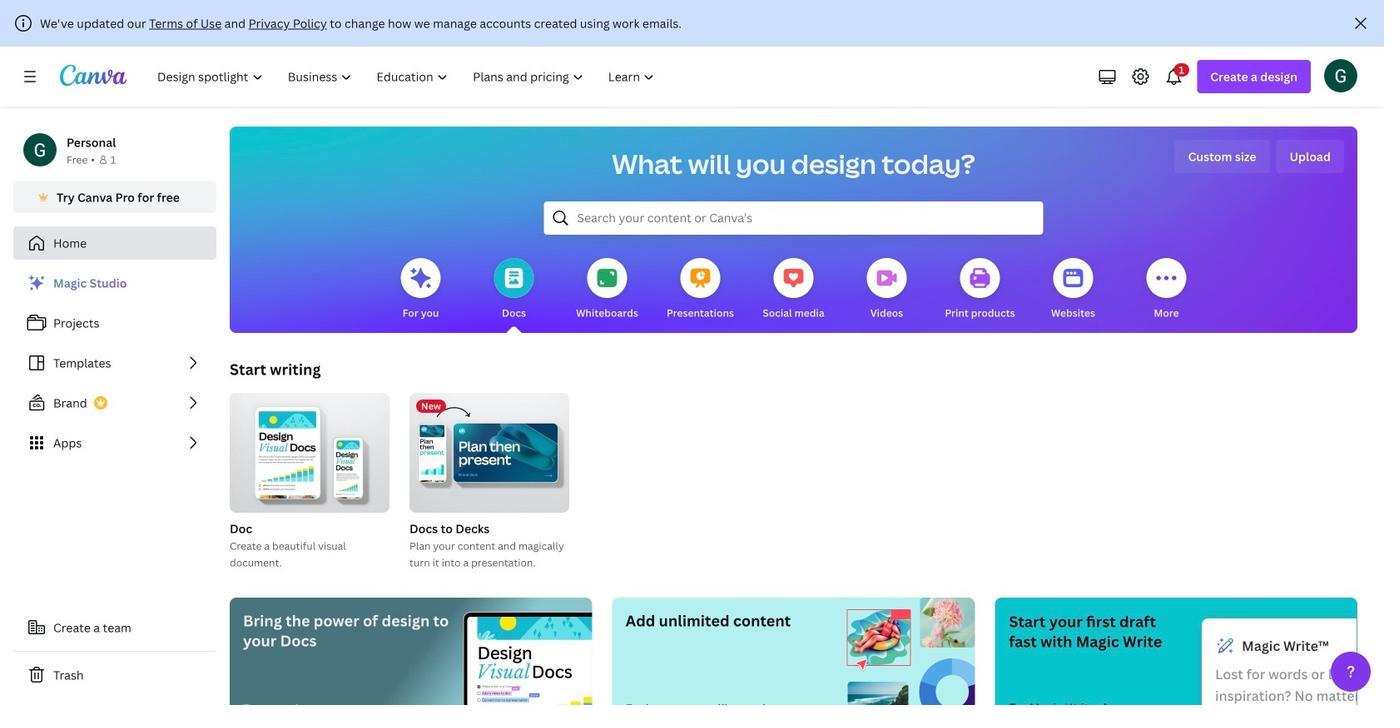 Task type: locate. For each thing, give the bounding box(es) containing it.
list
[[13, 266, 216, 460]]

group
[[230, 386, 390, 571], [230, 386, 390, 513], [410, 393, 569, 571]]

top level navigation element
[[147, 60, 669, 93]]

None search field
[[544, 201, 1044, 235]]

Search search field
[[577, 202, 1010, 234]]



Task type: vqa. For each thing, say whether or not it's contained in the screenshot.
Greg Robinson icon
yes



Task type: describe. For each thing, give the bounding box(es) containing it.
greg robinson image
[[1325, 59, 1358, 92]]



